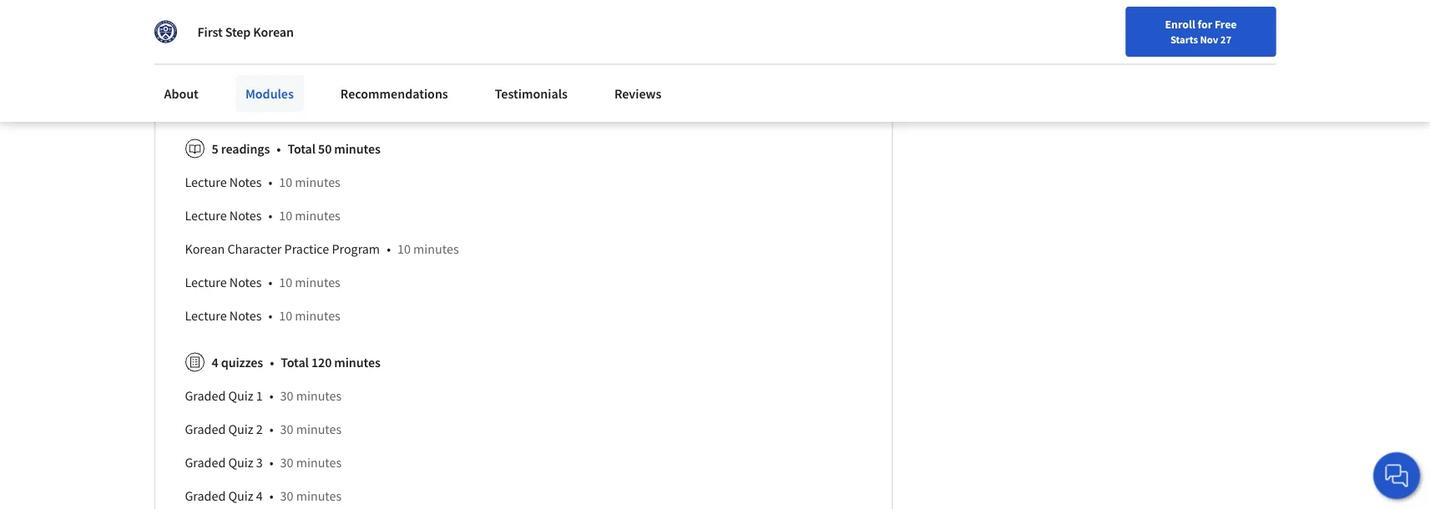 Task type: locate. For each thing, give the bounding box(es) containing it.
lecture notes • 10 minutes down character
[[185, 274, 341, 291]]

quiz up graded quiz 4 • 30 minutes
[[228, 454, 254, 471]]

quiz for 4
[[228, 488, 254, 505]]

graded for graded quiz 3
[[185, 454, 226, 471]]

1 30 from the top
[[280, 388, 294, 404]]

modules
[[245, 85, 294, 102]]

about
[[164, 85, 199, 102]]

1 horizontal spatial 4
[[256, 488, 263, 505]]

minutes up 1.3 lecture • 9 minutes
[[275, 27, 320, 44]]

graded down graded quiz 3 • 30 minutes
[[185, 488, 226, 505]]

starts
[[1171, 33, 1198, 46]]

korean right "step"
[[253, 23, 294, 40]]

3 lecture notes • 10 minutes from the top
[[185, 274, 341, 291]]

recommendations link
[[331, 75, 458, 112]]

4 left quizzes
[[212, 354, 218, 371]]

graded left 2
[[185, 421, 226, 438]]

first step korean
[[198, 23, 294, 40]]

recommendations
[[341, 85, 448, 102]]

0 horizontal spatial 3
[[256, 454, 263, 471]]

notes down "readings"
[[229, 174, 262, 191]]

lecture notes • 10 minutes up character
[[185, 207, 341, 224]]

minutes down the korean character practice program • 10 minutes
[[295, 274, 341, 291]]

4 notes from the top
[[229, 307, 262, 324]]

minutes
[[275, 27, 320, 44], [273, 60, 318, 77], [273, 94, 318, 110], [334, 140, 381, 157], [295, 174, 341, 191], [295, 207, 341, 224], [413, 241, 459, 257], [295, 274, 341, 291], [295, 307, 341, 324], [334, 354, 381, 371], [296, 388, 342, 404], [296, 421, 342, 438], [296, 454, 342, 471], [296, 488, 342, 505]]

1 vertical spatial korean
[[185, 241, 225, 257]]

readings
[[221, 140, 270, 157]]

10 up practice
[[279, 207, 292, 224]]

free
[[1215, 17, 1237, 32]]

minutes down "graded quiz 2 • 30 minutes"
[[296, 454, 342, 471]]

0 horizontal spatial korean
[[185, 241, 225, 257]]

1.4 lecture • 9 minutes
[[185, 94, 318, 110]]

30 down "graded quiz 2 • 30 minutes"
[[280, 454, 294, 471]]

total left 50
[[288, 140, 316, 157]]

minutes right 120
[[334, 354, 381, 371]]

minutes right 50
[[334, 140, 381, 157]]

quiz
[[228, 388, 254, 404], [228, 421, 254, 438], [228, 454, 254, 471], [228, 488, 254, 505]]

nov
[[1200, 33, 1219, 46]]

lecture notes • 10 minutes up quizzes
[[185, 307, 341, 324]]

30
[[280, 388, 294, 404], [280, 421, 294, 438], [280, 454, 294, 471], [280, 488, 294, 505]]

graded up graded quiz 4 • 30 minutes
[[185, 454, 226, 471]]

testimonials link
[[485, 75, 578, 112]]

30 right the "1"
[[280, 388, 294, 404]]

3 down 2
[[256, 454, 263, 471]]

graded down 4 quizzes
[[185, 388, 226, 404]]

1 horizontal spatial korean
[[253, 23, 294, 40]]

notes down character
[[229, 274, 262, 291]]

2 30 from the top
[[280, 421, 294, 438]]

quiz down graded quiz 3 • 30 minutes
[[228, 488, 254, 505]]

1 graded from the top
[[185, 388, 226, 404]]

30 down graded quiz 3 • 30 minutes
[[280, 488, 294, 505]]

korean left character
[[185, 241, 225, 257]]

lecture notes • 10 minutes
[[185, 174, 341, 191], [185, 207, 341, 224], [185, 274, 341, 291], [185, 307, 341, 324]]

1 lecture notes • 10 minutes from the top
[[185, 174, 341, 191]]

4 down graded quiz 3 • 30 minutes
[[256, 488, 263, 505]]

4 graded from the top
[[185, 488, 226, 505]]

1 vertical spatial total
[[281, 354, 309, 371]]

3 quiz from the top
[[228, 454, 254, 471]]

total
[[288, 140, 316, 157], [281, 354, 309, 371]]

9 down 1.3 lecture • 9 minutes
[[264, 94, 270, 110]]

5
[[212, 140, 218, 157]]

4 30 from the top
[[280, 488, 294, 505]]

3
[[266, 27, 272, 44], [256, 454, 263, 471]]

0 vertical spatial 9
[[264, 60, 270, 77]]

0 vertical spatial 4
[[212, 354, 218, 371]]

30 for 2
[[280, 421, 294, 438]]

• total 50 minutes
[[277, 140, 381, 157]]

graded for graded quiz 2
[[185, 421, 226, 438]]

4 lecture notes • 10 minutes from the top
[[185, 307, 341, 324]]

minutes right 2
[[296, 421, 342, 438]]

•
[[255, 27, 259, 44], [253, 60, 257, 77], [253, 94, 257, 110], [277, 140, 281, 157], [268, 174, 272, 191], [268, 207, 272, 224], [387, 241, 391, 257], [268, 274, 272, 291], [268, 307, 272, 324], [270, 354, 274, 371], [270, 388, 274, 404], [270, 421, 274, 438], [270, 454, 274, 471], [270, 488, 274, 505]]

korean character practice program • 10 minutes
[[185, 241, 459, 257]]

minutes up modules at the left of the page
[[273, 60, 318, 77]]

120
[[311, 354, 332, 371]]

2 lecture notes • 10 minutes from the top
[[185, 207, 341, 224]]

2 9 from the top
[[264, 94, 270, 110]]

notes
[[229, 174, 262, 191], [229, 207, 262, 224], [229, 274, 262, 291], [229, 307, 262, 324]]

notes up character
[[229, 207, 262, 224]]

korean
[[253, 23, 294, 40], [185, 241, 225, 257]]

9 up modules at the left of the page
[[264, 60, 270, 77]]

quizzes
[[221, 354, 263, 371]]

2 quiz from the top
[[228, 421, 254, 438]]

graded for graded quiz 4
[[185, 488, 226, 505]]

minutes up the korean character practice program • 10 minutes
[[295, 207, 341, 224]]

total left 120
[[281, 354, 309, 371]]

quiz left 2
[[228, 421, 254, 438]]

enroll for free starts nov 27
[[1165, 17, 1237, 46]]

3 notes from the top
[[229, 274, 262, 291]]

quiz left the "1"
[[228, 388, 254, 404]]

10
[[279, 174, 292, 191], [279, 207, 292, 224], [398, 241, 411, 257], [279, 274, 292, 291], [279, 307, 292, 324]]

1.3 lecture • 9 minutes
[[185, 60, 318, 77]]

1 vertical spatial 4
[[256, 488, 263, 505]]

30 right 2
[[280, 421, 294, 438]]

2 graded from the top
[[185, 421, 226, 438]]

1 vertical spatial 9
[[264, 94, 270, 110]]

1 horizontal spatial 3
[[266, 27, 272, 44]]

None search field
[[238, 10, 639, 44]]

chat with us image
[[1384, 463, 1410, 489]]

3 30 from the top
[[280, 454, 294, 471]]

total for total 120 minutes
[[281, 354, 309, 371]]

1
[[256, 388, 263, 404]]

1.3
[[185, 60, 202, 77]]

9
[[264, 60, 270, 77], [264, 94, 270, 110]]

1 quiz from the top
[[228, 388, 254, 404]]

0 vertical spatial total
[[288, 140, 316, 157]]

• total 120 minutes
[[270, 354, 381, 371]]

reviews
[[615, 85, 662, 102]]

0 vertical spatial 3
[[266, 27, 272, 44]]

0 horizontal spatial 4
[[212, 354, 218, 371]]

9 for 1.3 lecture
[[264, 60, 270, 77]]

for
[[1198, 17, 1213, 32]]

notes up quizzes
[[229, 307, 262, 324]]

graded
[[185, 388, 226, 404], [185, 421, 226, 438], [185, 454, 226, 471], [185, 488, 226, 505]]

9 for 1.4 lecture
[[264, 94, 270, 110]]

3 graded from the top
[[185, 454, 226, 471]]

step
[[225, 23, 251, 40]]

4 quizzes
[[212, 354, 263, 371]]

lecture
[[204, 60, 246, 77], [204, 94, 246, 110], [185, 174, 227, 191], [185, 207, 227, 224], [185, 274, 227, 291], [185, 307, 227, 324]]

4
[[212, 354, 218, 371], [256, 488, 263, 505]]

1 9 from the top
[[264, 60, 270, 77]]

3 right use
[[266, 27, 272, 44]]

lecture notes • 10 minutes down "readings"
[[185, 174, 341, 191]]

modules link
[[235, 75, 304, 112]]

4 quiz from the top
[[228, 488, 254, 505]]

0 vertical spatial korean
[[253, 23, 294, 40]]

quiz for 1
[[228, 388, 254, 404]]



Task type: vqa. For each thing, say whether or not it's contained in the screenshot.


Task type: describe. For each thing, give the bounding box(es) containing it.
show notifications image
[[1205, 21, 1225, 41]]

1 vertical spatial 3
[[256, 454, 263, 471]]

quiz for 2
[[228, 421, 254, 438]]

graded for graded quiz 1
[[185, 388, 226, 404]]

10 right program
[[398, 241, 411, 257]]

how to use • 3 minutes
[[185, 27, 320, 44]]

minutes down 120
[[296, 388, 342, 404]]

quiz for 3
[[228, 454, 254, 471]]

30 for 4
[[280, 488, 294, 505]]

use
[[227, 27, 248, 44]]

27
[[1221, 33, 1232, 46]]

first
[[198, 23, 223, 40]]

2 notes from the top
[[229, 207, 262, 224]]

minutes up 120
[[295, 307, 341, 324]]

10 down the • total 50 minutes
[[279, 174, 292, 191]]

1.4
[[185, 94, 202, 110]]

2
[[256, 421, 263, 438]]

10 up the • total 120 minutes
[[279, 307, 292, 324]]

30 for 3
[[280, 454, 294, 471]]

minutes down 1.3 lecture • 9 minutes
[[273, 94, 318, 110]]

1 notes from the top
[[229, 174, 262, 191]]

10 down practice
[[279, 274, 292, 291]]

minutes down 50
[[295, 174, 341, 191]]

5 readings
[[212, 140, 270, 157]]

character
[[228, 241, 282, 257]]

reviews link
[[605, 75, 672, 112]]

graded quiz 4 • 30 minutes
[[185, 488, 342, 505]]

how
[[185, 27, 210, 44]]

yonsei university image
[[154, 20, 177, 43]]

to
[[213, 27, 225, 44]]

enroll
[[1165, 17, 1196, 32]]

30 for 1
[[280, 388, 294, 404]]

program
[[332, 241, 380, 257]]

english button
[[1080, 0, 1181, 54]]

50
[[318, 140, 332, 157]]

graded quiz 3 • 30 minutes
[[185, 454, 342, 471]]

practice
[[284, 241, 329, 257]]

graded quiz 2 • 30 minutes
[[185, 421, 342, 438]]

testimonials
[[495, 85, 568, 102]]

english
[[1110, 19, 1151, 35]]

minutes down graded quiz 3 • 30 minutes
[[296, 488, 342, 505]]

graded quiz 1 • 30 minutes
[[185, 388, 342, 404]]

minutes right program
[[413, 241, 459, 257]]

total for total 50 minutes
[[288, 140, 316, 157]]

about link
[[154, 75, 209, 112]]



